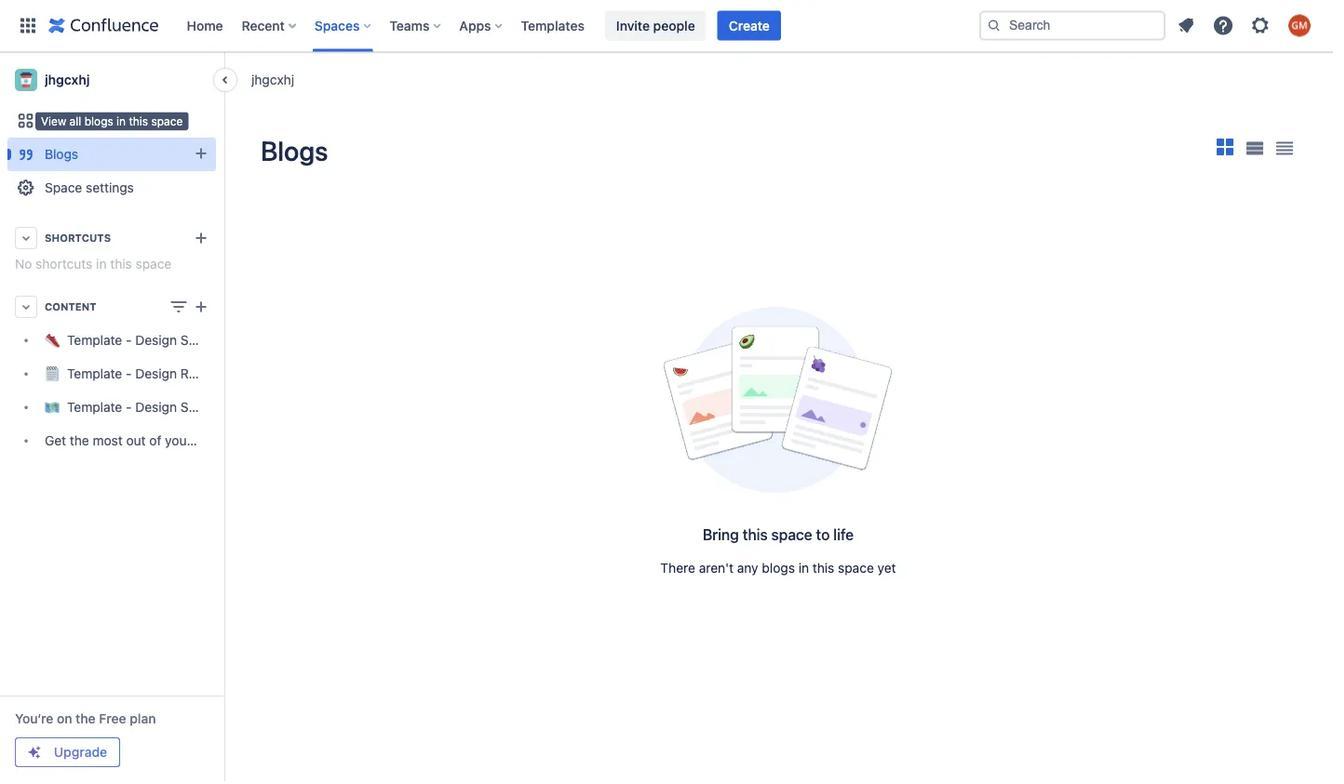 Task type: describe. For each thing, give the bounding box(es) containing it.
- for review
[[126, 366, 132, 382]]

appswitcher icon image
[[17, 14, 39, 37]]

most
[[93, 433, 123, 449]]

template for template - design review
[[67, 366, 122, 382]]

1 jhgcxhj from the left
[[251, 72, 294, 87]]

notification icon image
[[1175, 14, 1197, 37]]

the inside tree
[[70, 433, 89, 449]]

in inside space element
[[96, 256, 107, 272]]

apps
[[459, 18, 491, 33]]

- for sprint
[[126, 333, 132, 348]]

cards image
[[1214, 136, 1236, 158]]

template - design review
[[67, 366, 223, 382]]

settings icon image
[[1249, 14, 1272, 37]]

you're
[[15, 712, 53, 727]]

change view image
[[168, 296, 190, 318]]

template - design systems link
[[7, 391, 232, 425]]

add shortcut image
[[190, 227, 212, 249]]

all
[[69, 114, 81, 127]]

templates link
[[515, 11, 590, 40]]

design for review
[[135, 366, 177, 382]]

blogs inside space element
[[45, 147, 78, 162]]

banner containing home
[[0, 0, 1333, 52]]

shortcuts button
[[7, 222, 216, 255]]

get the most out of your team space link
[[7, 425, 265, 458]]

space settings
[[45, 180, 134, 196]]

teams button
[[384, 11, 448, 40]]

home link
[[181, 11, 229, 40]]

settings
[[86, 180, 134, 196]]

invite people button
[[605, 11, 706, 40]]

this up "any"
[[743, 526, 768, 544]]

sprint
[[180, 333, 216, 348]]

out
[[126, 433, 146, 449]]

help icon image
[[1212, 14, 1234, 37]]

recent button
[[236, 11, 303, 40]]

1 vertical spatial blogs
[[762, 561, 795, 576]]

space left the to
[[771, 526, 812, 544]]

recent
[[242, 18, 285, 33]]

space up blogs link
[[151, 114, 183, 127]]

global element
[[11, 0, 979, 52]]

0 vertical spatial in
[[116, 114, 126, 127]]

plan
[[130, 712, 156, 727]]

templates
[[521, 18, 585, 33]]

get
[[45, 433, 66, 449]]

design for sprint
[[135, 333, 177, 348]]

there aren't any blogs in this space yet
[[660, 561, 896, 576]]

teams
[[389, 18, 430, 33]]

all content link
[[7, 104, 216, 138]]

invite people
[[616, 18, 695, 33]]

space down shortcuts dropdown button
[[136, 256, 172, 272]]

template - design review link
[[7, 357, 223, 391]]

upgrade
[[54, 745, 107, 761]]

search image
[[987, 18, 1002, 33]]

template - design sprint
[[67, 333, 216, 348]]

template for template - design sprint
[[67, 333, 122, 348]]

review
[[180, 366, 223, 382]]

view all blogs in this space
[[41, 114, 183, 127]]

design for systems
[[135, 400, 177, 415]]



Task type: locate. For each thing, give the bounding box(es) containing it.
invite
[[616, 18, 650, 33]]

0 vertical spatial blogs
[[84, 114, 113, 127]]

upgrade button
[[16, 739, 119, 767]]

template - design sprint link
[[7, 324, 216, 357]]

in down shortcuts dropdown button
[[96, 256, 107, 272]]

2 - from the top
[[126, 366, 132, 382]]

space inside get the most out of your team space link
[[229, 433, 265, 449]]

1 design from the top
[[135, 333, 177, 348]]

template
[[67, 333, 122, 348], [67, 366, 122, 382], [67, 400, 122, 415]]

in
[[116, 114, 126, 127], [96, 256, 107, 272], [798, 561, 809, 576]]

2 jhgcxhj from the left
[[45, 72, 90, 88]]

3 design from the top
[[135, 400, 177, 415]]

space right the "team"
[[229, 433, 265, 449]]

the right get
[[70, 433, 89, 449]]

you're on the free plan
[[15, 712, 156, 727]]

2 horizontal spatial in
[[798, 561, 809, 576]]

tree inside space element
[[7, 324, 265, 458]]

the
[[70, 433, 89, 449], [76, 712, 96, 727]]

any
[[737, 561, 758, 576]]

tree containing template - design sprint
[[7, 324, 265, 458]]

content
[[45, 301, 96, 313]]

1 horizontal spatial blogs
[[762, 561, 795, 576]]

spaces button
[[309, 11, 378, 40]]

0 vertical spatial design
[[135, 333, 177, 348]]

space left yet
[[838, 561, 874, 576]]

-
[[126, 333, 132, 348], [126, 366, 132, 382], [126, 400, 132, 415]]

free
[[99, 712, 126, 727]]

- inside "link"
[[126, 333, 132, 348]]

jhgcxhj down the recent popup button
[[251, 72, 294, 87]]

bring this space to life
[[703, 526, 854, 544]]

people
[[653, 18, 695, 33]]

0 vertical spatial the
[[70, 433, 89, 449]]

jhgcxhj link up view all blogs in this space
[[7, 61, 216, 99]]

all content
[[45, 113, 109, 128]]

1 vertical spatial design
[[135, 366, 177, 382]]

premium image
[[27, 746, 42, 761]]

space
[[45, 180, 82, 196]]

blogs right "any"
[[762, 561, 795, 576]]

in up blogs link
[[116, 114, 126, 127]]

design
[[135, 333, 177, 348], [135, 366, 177, 382], [135, 400, 177, 415]]

of
[[149, 433, 161, 449]]

1 vertical spatial template
[[67, 366, 122, 382]]

your profile and preferences image
[[1288, 14, 1311, 37]]

2 design from the top
[[135, 366, 177, 382]]

this down shortcuts dropdown button
[[110, 256, 132, 272]]

0 horizontal spatial blogs
[[84, 114, 113, 127]]

your
[[165, 433, 192, 449]]

0 vertical spatial template
[[67, 333, 122, 348]]

list image
[[1246, 142, 1264, 155]]

template up most
[[67, 400, 122, 415]]

on
[[57, 712, 72, 727]]

this down the to
[[813, 561, 834, 576]]

2 template from the top
[[67, 366, 122, 382]]

jhgcxhj inside "link"
[[45, 72, 90, 88]]

3 template from the top
[[67, 400, 122, 415]]

systems
[[180, 400, 232, 415]]

1 horizontal spatial jhgcxhj link
[[251, 70, 294, 89]]

jhgcxhj link down the recent popup button
[[251, 70, 294, 89]]

content button
[[7, 290, 216, 324]]

jhgcxhj up all
[[45, 72, 90, 88]]

no
[[15, 256, 32, 272]]

- up template - design systems link
[[126, 366, 132, 382]]

this up blogs link
[[129, 114, 148, 127]]

the right on
[[76, 712, 96, 727]]

2 vertical spatial template
[[67, 400, 122, 415]]

- up out
[[126, 400, 132, 415]]

template for template - design systems
[[67, 400, 122, 415]]

aren't
[[699, 561, 734, 576]]

2 vertical spatial in
[[798, 561, 809, 576]]

bring
[[703, 526, 739, 544]]

this
[[129, 114, 148, 127], [110, 256, 132, 272], [743, 526, 768, 544], [813, 561, 834, 576]]

create link
[[718, 11, 781, 40]]

home
[[187, 18, 223, 33]]

space element
[[0, 52, 265, 783]]

- for systems
[[126, 400, 132, 415]]

jhgcxhj link
[[7, 61, 216, 99], [251, 70, 294, 89]]

yet
[[878, 561, 896, 576]]

1 horizontal spatial blogs
[[261, 135, 328, 167]]

get the most out of your team space
[[45, 433, 265, 449]]

shortcuts
[[36, 256, 93, 272]]

life
[[833, 526, 854, 544]]

3 - from the top
[[126, 400, 132, 415]]

1 horizontal spatial in
[[116, 114, 126, 127]]

1 vertical spatial in
[[96, 256, 107, 272]]

0 horizontal spatial blogs
[[45, 147, 78, 162]]

1 - from the top
[[126, 333, 132, 348]]

template down content dropdown button
[[67, 333, 122, 348]]

1 vertical spatial -
[[126, 366, 132, 382]]

in down bring this space to life
[[798, 561, 809, 576]]

all
[[45, 113, 60, 128]]

create a page image
[[190, 296, 212, 318]]

space settings link
[[7, 171, 216, 205]]

design up template - design review
[[135, 333, 177, 348]]

confluence image
[[48, 14, 159, 37], [48, 14, 159, 37]]

0 vertical spatial -
[[126, 333, 132, 348]]

banner
[[0, 0, 1333, 52]]

blogs
[[261, 135, 328, 167], [45, 147, 78, 162]]

blogs right all
[[84, 114, 113, 127]]

no shortcuts in this space
[[15, 256, 172, 272]]

2 vertical spatial -
[[126, 400, 132, 415]]

2 vertical spatial design
[[135, 400, 177, 415]]

apps button
[[454, 11, 510, 40]]

1 template from the top
[[67, 333, 122, 348]]

template - design systems
[[67, 400, 232, 415]]

0 horizontal spatial jhgcxhj
[[45, 72, 90, 88]]

Search field
[[979, 11, 1166, 40]]

shortcuts
[[45, 232, 111, 244]]

0 horizontal spatial jhgcxhj link
[[7, 61, 216, 99]]

design up template - design systems
[[135, 366, 177, 382]]

design inside "link"
[[135, 333, 177, 348]]

template inside "link"
[[67, 333, 122, 348]]

1 vertical spatial the
[[76, 712, 96, 727]]

0 horizontal spatial in
[[96, 256, 107, 272]]

create a blog image
[[190, 142, 212, 165]]

to
[[816, 526, 830, 544]]

1 horizontal spatial jhgcxhj
[[251, 72, 294, 87]]

template down template - design sprint "link"
[[67, 366, 122, 382]]

this inside space element
[[110, 256, 132, 272]]

spaces
[[315, 18, 360, 33]]

design up of
[[135, 400, 177, 415]]

create
[[729, 18, 770, 33]]

tree
[[7, 324, 265, 458]]

compact list image
[[1274, 137, 1296, 160]]

jhgcxhj
[[251, 72, 294, 87], [45, 72, 90, 88]]

content
[[63, 113, 109, 128]]

view
[[41, 114, 66, 127]]

space
[[151, 114, 183, 127], [136, 256, 172, 272], [229, 433, 265, 449], [771, 526, 812, 544], [838, 561, 874, 576]]

there
[[660, 561, 695, 576]]

blogs
[[84, 114, 113, 127], [762, 561, 795, 576]]

- up template - design review link
[[126, 333, 132, 348]]

team
[[195, 433, 225, 449]]

blogs link
[[7, 138, 216, 171]]



Task type: vqa. For each thing, say whether or not it's contained in the screenshot.
bottommost Powerpoint
no



